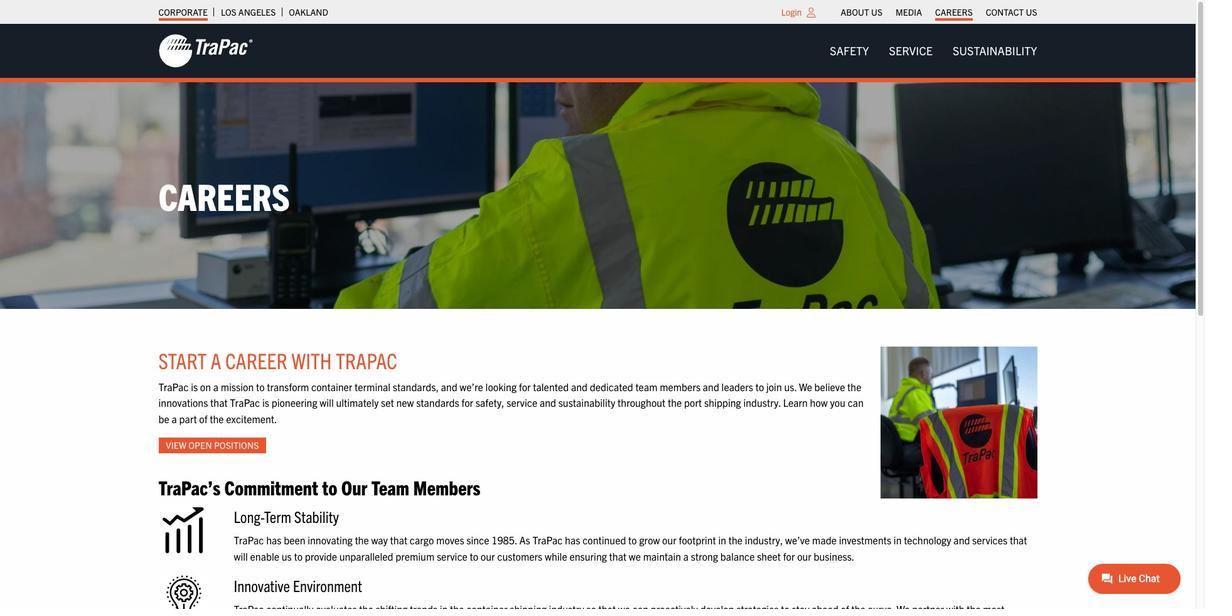 Task type: vqa. For each thing, say whether or not it's contained in the screenshot.
scanner, in the right of the page
no



Task type: locate. For each thing, give the bounding box(es) containing it.
contact us link
[[986, 3, 1038, 21]]

menu bar containing safety
[[820, 38, 1048, 64]]

oakland
[[289, 6, 328, 18]]

service
[[889, 43, 933, 58]]

0 vertical spatial for
[[519, 380, 531, 393]]

careers link
[[936, 3, 973, 21]]

menu bar down careers "link"
[[820, 38, 1048, 64]]

way
[[371, 534, 388, 546]]

has
[[266, 534, 282, 546], [565, 534, 580, 546]]

1 vertical spatial will
[[234, 550, 248, 562]]

1 horizontal spatial in
[[894, 534, 902, 546]]

1 horizontal spatial for
[[519, 380, 531, 393]]

start
[[159, 346, 207, 373]]

moves
[[436, 534, 464, 546]]

you
[[830, 396, 846, 409]]

our down the we've
[[798, 550, 812, 562]]

and
[[441, 380, 458, 393], [571, 380, 588, 393], [703, 380, 720, 393], [540, 396, 556, 409], [954, 534, 970, 546]]

the up unparalleled
[[355, 534, 369, 546]]

0 horizontal spatial has
[[266, 534, 282, 546]]

2 has from the left
[[565, 534, 580, 546]]

commitment
[[224, 474, 318, 499]]

has up enable
[[266, 534, 282, 546]]

how
[[810, 396, 828, 409]]

1 horizontal spatial will
[[320, 396, 334, 409]]

long-term stability
[[234, 506, 339, 526]]

unparalleled
[[340, 550, 393, 562]]

is
[[191, 380, 198, 393], [262, 396, 269, 409]]

ensuring
[[570, 550, 607, 562]]

2 vertical spatial for
[[783, 550, 795, 562]]

0 horizontal spatial for
[[462, 396, 474, 409]]

set
[[381, 396, 394, 409]]

our
[[663, 534, 677, 546], [481, 550, 495, 562], [798, 550, 812, 562]]

our down since
[[481, 550, 495, 562]]

that down on
[[210, 396, 228, 409]]

1 horizontal spatial careers
[[936, 6, 973, 18]]

0 vertical spatial service
[[507, 396, 538, 409]]

for
[[519, 380, 531, 393], [462, 396, 474, 409], [783, 550, 795, 562]]

grow
[[639, 534, 660, 546]]

stability
[[294, 506, 339, 526]]

will down "container"
[[320, 396, 334, 409]]

talented
[[533, 380, 569, 393]]

1 vertical spatial menu bar
[[820, 38, 1048, 64]]

for down we're
[[462, 396, 474, 409]]

menu bar
[[835, 3, 1044, 21], [820, 38, 1048, 64]]

menu bar containing about us
[[835, 3, 1044, 21]]

business.
[[814, 550, 855, 562]]

investments
[[839, 534, 892, 546]]

1 vertical spatial careers
[[159, 172, 290, 218]]

can
[[848, 396, 864, 409]]

for inside the trapac has been innovating the way that cargo moves since 1985. as trapac has continued to grow our footprint in the industry, we've made investments in technology and services that will enable us to provide unparalleled premium service to our customers while ensuring that we maintain a strong balance sheet for our business.
[[783, 550, 795, 562]]

service down looking
[[507, 396, 538, 409]]

0 vertical spatial will
[[320, 396, 334, 409]]

we
[[799, 380, 812, 393]]

in left "technology"
[[894, 534, 902, 546]]

leaders
[[722, 380, 753, 393]]

1 horizontal spatial has
[[565, 534, 580, 546]]

safety
[[830, 43, 869, 58]]

oakland link
[[289, 3, 328, 21]]

will left enable
[[234, 550, 248, 562]]

and left services
[[954, 534, 970, 546]]

innovative
[[234, 575, 290, 595]]

2 in from the left
[[894, 534, 902, 546]]

about
[[841, 6, 870, 18]]

service link
[[879, 38, 943, 64]]

port
[[684, 396, 702, 409]]

innovating
[[308, 534, 353, 546]]

continued
[[583, 534, 626, 546]]

for right looking
[[519, 380, 531, 393]]

1 horizontal spatial is
[[262, 396, 269, 409]]

a left strong
[[684, 550, 689, 562]]

in up balance
[[719, 534, 727, 546]]

a right be
[[172, 413, 177, 425]]

0 horizontal spatial us
[[872, 6, 883, 18]]

view open positions link
[[159, 437, 266, 453]]

throughout
[[618, 396, 666, 409]]

sustainability link
[[943, 38, 1048, 64]]

that
[[210, 396, 228, 409], [390, 534, 408, 546], [1010, 534, 1028, 546], [609, 550, 627, 562]]

1 horizontal spatial service
[[507, 396, 538, 409]]

with
[[291, 346, 332, 373]]

career
[[225, 346, 288, 373]]

has up ensuring
[[565, 534, 580, 546]]

the up balance
[[729, 534, 743, 546]]

as
[[520, 534, 530, 546]]

2 horizontal spatial our
[[798, 550, 812, 562]]

service down moves
[[437, 550, 468, 562]]

trapac's
[[159, 474, 221, 499]]

angeles
[[239, 6, 276, 18]]

1 in from the left
[[719, 534, 727, 546]]

trapac's commitment to our team members
[[159, 474, 481, 499]]

us right about
[[872, 6, 883, 18]]

the down the members
[[668, 396, 682, 409]]

0 horizontal spatial service
[[437, 550, 468, 562]]

0 vertical spatial careers
[[936, 6, 973, 18]]

term
[[264, 506, 291, 526]]

trapac
[[336, 346, 397, 373], [159, 380, 189, 393], [230, 396, 260, 409], [234, 534, 264, 546], [533, 534, 563, 546]]

1 horizontal spatial our
[[663, 534, 677, 546]]

login
[[782, 6, 802, 18]]

cargo
[[410, 534, 434, 546]]

long-
[[234, 506, 264, 526]]

the up can on the right bottom of page
[[848, 380, 862, 393]]

be
[[159, 413, 169, 425]]

innovative environment
[[234, 575, 362, 595]]

0 horizontal spatial in
[[719, 534, 727, 546]]

that inside trapac is on a mission to transform container terminal standards, and we're looking for talented and dedicated team members and leaders to join us. we believe the innovations that trapac is pioneering will ultimately set new standards for safety, service and sustainability throughout the port shipping industry. learn how you can be a part of the excitement.
[[210, 396, 228, 409]]

media link
[[896, 3, 922, 21]]

0 horizontal spatial is
[[191, 380, 198, 393]]

us right contact at top
[[1026, 6, 1038, 18]]

the
[[848, 380, 862, 393], [668, 396, 682, 409], [210, 413, 224, 425], [355, 534, 369, 546], [729, 534, 743, 546]]

pioneering
[[272, 396, 317, 409]]

and up "shipping"
[[703, 380, 720, 393]]

1 us from the left
[[872, 6, 883, 18]]

that left we
[[609, 550, 627, 562]]

in
[[719, 534, 727, 546], [894, 534, 902, 546]]

0 horizontal spatial our
[[481, 550, 495, 562]]

0 horizontal spatial will
[[234, 550, 248, 562]]

menu bar up the "service"
[[835, 3, 1044, 21]]

2 horizontal spatial for
[[783, 550, 795, 562]]

for down the we've
[[783, 550, 795, 562]]

is left on
[[191, 380, 198, 393]]

made
[[813, 534, 837, 546]]

team
[[372, 474, 409, 499]]

a
[[211, 346, 221, 373], [213, 380, 219, 393], [172, 413, 177, 425], [684, 550, 689, 562]]

believe
[[815, 380, 845, 393]]

a up on
[[211, 346, 221, 373]]

careers
[[936, 6, 973, 18], [159, 172, 290, 218]]

0 vertical spatial menu bar
[[835, 3, 1044, 21]]

we've
[[786, 534, 810, 546]]

1 vertical spatial service
[[437, 550, 468, 562]]

to
[[256, 380, 265, 393], [756, 380, 764, 393], [322, 474, 337, 499], [629, 534, 637, 546], [294, 550, 303, 562], [470, 550, 479, 562]]

corporate image
[[159, 33, 253, 68]]

1 horizontal spatial us
[[1026, 6, 1038, 18]]

we're
[[460, 380, 483, 393]]

sustainability
[[953, 43, 1038, 58]]

is up the excitement. at the bottom left
[[262, 396, 269, 409]]

our up maintain
[[663, 534, 677, 546]]

2 us from the left
[[1026, 6, 1038, 18]]



Task type: describe. For each thing, give the bounding box(es) containing it.
and down talented
[[540, 396, 556, 409]]

media
[[896, 6, 922, 18]]

industry.
[[744, 396, 781, 409]]

container
[[311, 380, 353, 393]]

service inside trapac is on a mission to transform container terminal standards, and we're looking for talented and dedicated team members and leaders to join us. we believe the innovations that trapac is pioneering will ultimately set new standards for safety, service and sustainability throughout the port shipping industry. learn how you can be a part of the excitement.
[[507, 396, 538, 409]]

trapac up enable
[[234, 534, 264, 546]]

balance
[[721, 550, 755, 562]]

open
[[189, 439, 212, 451]]

light image
[[807, 8, 816, 18]]

customers
[[497, 550, 543, 562]]

contact us
[[986, 6, 1038, 18]]

innovations
[[159, 396, 208, 409]]

about us link
[[841, 3, 883, 21]]

our
[[341, 474, 368, 499]]

1 vertical spatial is
[[262, 396, 269, 409]]

login link
[[782, 6, 802, 18]]

and inside the trapac has been innovating the way that cargo moves since 1985. as trapac has continued to grow our footprint in the industry, we've made investments in technology and services that will enable us to provide unparalleled premium service to our customers while ensuring that we maintain a strong balance sheet for our business.
[[954, 534, 970, 546]]

0 vertical spatial is
[[191, 380, 198, 393]]

sheet
[[757, 550, 781, 562]]

a right on
[[213, 380, 219, 393]]

us for about us
[[872, 6, 883, 18]]

been
[[284, 534, 306, 546]]

that right way
[[390, 534, 408, 546]]

safety link
[[820, 38, 879, 64]]

contact
[[986, 6, 1024, 18]]

the right of
[[210, 413, 224, 425]]

that right services
[[1010, 534, 1028, 546]]

corporate link
[[159, 3, 208, 21]]

team
[[636, 380, 658, 393]]

looking
[[486, 380, 517, 393]]

mission
[[221, 380, 254, 393]]

of
[[199, 413, 208, 425]]

service inside the trapac has been innovating the way that cargo moves since 1985. as trapac has continued to grow our footprint in the industry, we've made investments in technology and services that will enable us to provide unparalleled premium service to our customers while ensuring that we maintain a strong balance sheet for our business.
[[437, 550, 468, 562]]

sustainability
[[559, 396, 616, 409]]

trapac is on a mission to transform container terminal standards, and we're looking for talented and dedicated team members and leaders to join us. we believe the innovations that trapac is pioneering will ultimately set new standards for safety, service and sustainability throughout the port shipping industry. learn how you can be a part of the excitement.
[[159, 380, 864, 425]]

since
[[467, 534, 490, 546]]

excitement.
[[226, 413, 277, 425]]

start a career with trapac main content
[[146, 346, 1050, 609]]

positions
[[214, 439, 259, 451]]

members
[[660, 380, 701, 393]]

los angeles
[[221, 6, 276, 18]]

shipping
[[705, 396, 741, 409]]

standards,
[[393, 380, 439, 393]]

provide
[[305, 550, 337, 562]]

on
[[200, 380, 211, 393]]

1 has from the left
[[266, 534, 282, 546]]

ultimately
[[336, 396, 379, 409]]

1 vertical spatial for
[[462, 396, 474, 409]]

to down since
[[470, 550, 479, 562]]

maintain
[[643, 550, 681, 562]]

trapac has been innovating the way that cargo moves since 1985. as trapac has continued to grow our footprint in the industry, we've made investments in technology and services that will enable us to provide unparalleled premium service to our customers while ensuring that we maintain a strong balance sheet for our business.
[[234, 534, 1028, 562]]

services
[[973, 534, 1008, 546]]

we
[[629, 550, 641, 562]]

and up sustainability
[[571, 380, 588, 393]]

strong
[[691, 550, 718, 562]]

members
[[413, 474, 481, 499]]

footprint
[[679, 534, 716, 546]]

and up standards
[[441, 380, 458, 393]]

los angeles link
[[221, 3, 276, 21]]

learn
[[783, 396, 808, 409]]

trapac up terminal at the bottom left of page
[[336, 346, 397, 373]]

transform
[[267, 380, 309, 393]]

enable
[[250, 550, 279, 562]]

to right mission
[[256, 380, 265, 393]]

about us
[[841, 6, 883, 18]]

to up we
[[629, 534, 637, 546]]

technology
[[904, 534, 952, 546]]

us
[[282, 550, 292, 562]]

trapac up the excitement. at the bottom left
[[230, 396, 260, 409]]

view open positions
[[166, 439, 259, 451]]

a inside the trapac has been innovating the way that cargo moves since 1985. as trapac has continued to grow our footprint in the industry, we've made investments in technology and services that will enable us to provide unparalleled premium service to our customers while ensuring that we maintain a strong balance sheet for our business.
[[684, 550, 689, 562]]

premium
[[396, 550, 435, 562]]

while
[[545, 550, 567, 562]]

will inside trapac is on a mission to transform container terminal standards, and we're looking for talented and dedicated team members and leaders to join us. we believe the innovations that trapac is pioneering will ultimately set new standards for safety, service and sustainability throughout the port shipping industry. learn how you can be a part of the excitement.
[[320, 396, 334, 409]]

terminal
[[355, 380, 391, 393]]

1985.
[[492, 534, 517, 546]]

standards
[[416, 396, 459, 409]]

view
[[166, 439, 187, 451]]

industry,
[[745, 534, 783, 546]]

to right us at the left of the page
[[294, 550, 303, 562]]

dedicated
[[590, 380, 633, 393]]

start a career with trapac
[[159, 346, 397, 373]]

trapac up innovations
[[159, 380, 189, 393]]

to left join
[[756, 380, 764, 393]]

new
[[396, 396, 414, 409]]

us for contact us
[[1026, 6, 1038, 18]]

join
[[767, 380, 782, 393]]

trapac up while
[[533, 534, 563, 546]]

0 horizontal spatial careers
[[159, 172, 290, 218]]

will inside the trapac has been innovating the way that cargo moves since 1985. as trapac has continued to grow our footprint in the industry, we've made investments in technology and services that will enable us to provide unparalleled premium service to our customers while ensuring that we maintain a strong balance sheet for our business.
[[234, 550, 248, 562]]

corporate
[[159, 6, 208, 18]]

los
[[221, 6, 237, 18]]

to left our
[[322, 474, 337, 499]]



